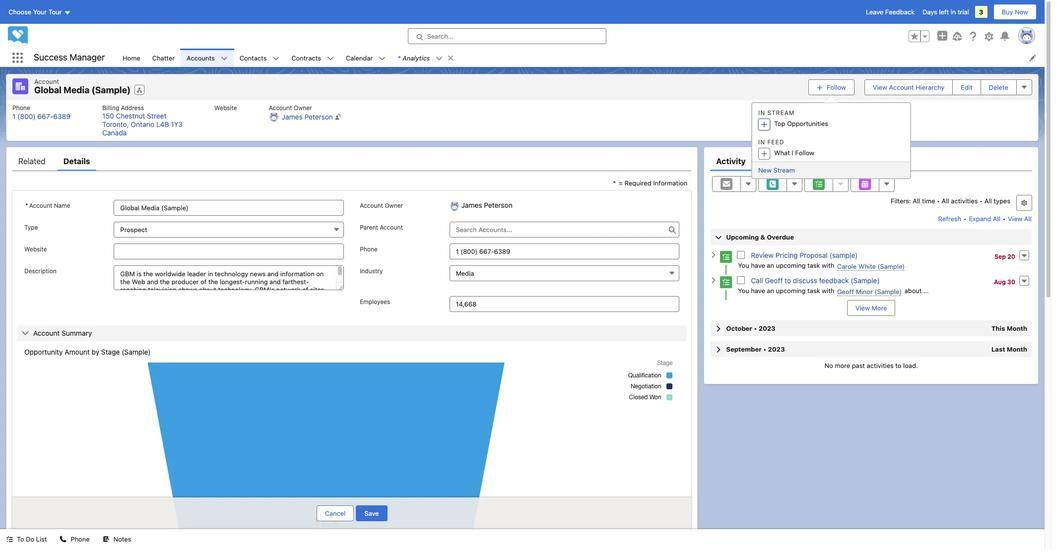 Task type: describe. For each thing, give the bounding box(es) containing it.
what i follow
[[774, 149, 815, 157]]

all left time
[[913, 197, 920, 205]]

Description text field
[[114, 265, 344, 290]]

analytics
[[403, 54, 430, 62]]

1y3
[[171, 120, 183, 128]]

text default image inside calendar list item
[[379, 55, 386, 62]]

ontario
[[131, 120, 154, 128]]

leave
[[866, 8, 884, 16]]

carole
[[837, 262, 857, 270]]

leave feedback
[[866, 8, 915, 16]]

search... button
[[408, 28, 606, 44]]

employees
[[360, 298, 390, 306]]

billing address 150 chestnut street toronto, ontario l4b 1y3 canada
[[102, 104, 183, 137]]

task image for review
[[720, 251, 732, 263]]

amount
[[65, 348, 90, 356]]

accounts
[[187, 54, 215, 62]]

0 horizontal spatial website
[[24, 245, 47, 253]]

james
[[282, 112, 303, 121]]

list item containing *
[[392, 49, 459, 67]]

20
[[1008, 253, 1016, 260]]

phone 1 (800) 667-6389
[[12, 104, 71, 120]]

Industry button
[[449, 265, 680, 281]]

(sample) up minor in the right bottom of the page
[[851, 276, 880, 285]]

task for geoff
[[808, 287, 820, 295]]

filters:
[[891, 197, 911, 205]]

Employees text field
[[449, 296, 680, 312]]

pricing
[[776, 251, 798, 259]]

peterson
[[305, 112, 333, 121]]

required
[[625, 179, 652, 187]]

account inside dropdown button
[[33, 329, 60, 337]]

=
[[619, 179, 623, 187]]

james peterson link
[[282, 112, 333, 121]]

summary
[[62, 329, 92, 337]]

stage
[[101, 348, 120, 356]]

accounts list item
[[181, 49, 234, 67]]

search...
[[427, 32, 454, 40]]

text default image inside "contracts" list item
[[327, 55, 334, 62]]

refresh
[[938, 215, 962, 223]]

home
[[123, 54, 140, 62]]

chatter inside tab list
[[764, 157, 791, 166]]

top
[[774, 120, 785, 128]]

in feed
[[758, 138, 784, 146]]

carole white (sample) link
[[837, 262, 905, 271]]

• up 'expand'
[[980, 197, 983, 205]]

0 horizontal spatial geoff
[[765, 276, 783, 285]]

geoff minor (sample) link
[[837, 288, 902, 296]]

parent
[[360, 224, 378, 231]]

with for carole
[[822, 261, 835, 269]]

* for * analytics
[[398, 54, 401, 62]]

chatter link for activity link
[[764, 151, 791, 171]]

0 horizontal spatial owner
[[294, 104, 312, 111]]

tab list containing related
[[12, 151, 692, 171]]

buy now
[[1002, 8, 1028, 16]]

hierarchy
[[916, 83, 945, 91]]

view all link
[[1008, 211, 1032, 227]]

in
[[951, 8, 956, 16]]

text default image inside to do list button
[[6, 536, 13, 543]]

(sample) right stage
[[122, 348, 151, 356]]

opportunity
[[24, 348, 63, 356]]

type
[[24, 224, 38, 231]]

september
[[726, 345, 762, 353]]

more
[[872, 304, 887, 312]]

• right september
[[763, 345, 766, 353]]

2 horizontal spatial view
[[1008, 215, 1023, 223]]

more
[[835, 362, 850, 370]]

month for last month
[[1007, 345, 1027, 353]]

1 vertical spatial follow
[[795, 149, 815, 157]]

filters: all time • all activities • all types
[[891, 197, 1011, 205]]

(sample) up billing at the left
[[92, 85, 131, 95]]

left
[[939, 8, 949, 16]]

upcoming for geoff
[[776, 287, 806, 295]]

call geoff to discuss feedback (sample)
[[751, 276, 880, 285]]

&
[[761, 233, 765, 241]]

call
[[751, 276, 763, 285]]

* account name
[[25, 202, 70, 209]]

activity
[[716, 157, 746, 166]]

this
[[992, 324, 1005, 332]]

chestnut
[[116, 111, 145, 120]]

this month
[[992, 324, 1027, 332]]

description
[[24, 267, 57, 275]]

accounts link
[[181, 49, 221, 67]]

phone inside phone 1 (800) 667-6389
[[12, 104, 30, 111]]

upcoming & overdue button
[[711, 229, 1032, 245]]

delete button
[[981, 79, 1017, 95]]

white
[[859, 262, 876, 270]]

chatter link for 'home' link
[[146, 49, 181, 67]]

view for view more
[[856, 304, 870, 312]]

related link
[[18, 151, 46, 171]]

media inside button
[[456, 269, 474, 277]]

Phone text field
[[449, 243, 680, 259]]

30
[[1007, 278, 1016, 286]]

no more past activities to load. status
[[710, 362, 1032, 370]]

upcoming
[[726, 233, 759, 241]]

contracts
[[292, 54, 321, 62]]

• right time
[[937, 197, 940, 205]]

0 horizontal spatial media
[[64, 85, 90, 95]]

3
[[979, 8, 984, 16]]

all right 'expand'
[[993, 215, 1001, 223]]

2023 for september  •  2023
[[768, 345, 785, 353]]

in stream
[[758, 109, 795, 117]]

phone inside button
[[71, 536, 90, 544]]

(sample)
[[830, 251, 858, 259]]

contacts link
[[234, 49, 273, 67]]

text default image inside the notes 'button'
[[103, 536, 110, 543]]

1 horizontal spatial to
[[896, 362, 902, 370]]

by
[[92, 348, 99, 356]]

an for you have an upcoming task with geoff minor (sample) about
[[767, 287, 774, 295]]

september  •  2023
[[726, 345, 785, 353]]

0 vertical spatial chatter
[[152, 54, 175, 62]]

1 horizontal spatial owner
[[385, 202, 403, 209]]

save button
[[356, 506, 387, 522]]

task image for call
[[720, 276, 732, 288]]

Parent Account text field
[[449, 222, 680, 238]]

name
[[54, 202, 70, 209]]

choose
[[8, 8, 31, 16]]

edit button
[[953, 79, 981, 95]]

refresh • expand all • view all
[[938, 215, 1032, 223]]

last month
[[992, 345, 1027, 353]]

(sample) inside the you have an upcoming task with carole white (sample)
[[878, 262, 905, 270]]

account up parent
[[360, 202, 383, 209]]

list for leave feedback link
[[117, 49, 1045, 67]]

account right parent
[[380, 224, 403, 231]]

list for 'home' link
[[6, 100, 1038, 141]]



Task type: vqa. For each thing, say whether or not it's contained in the screenshot.
Click
no



Task type: locate. For each thing, give the bounding box(es) containing it.
to left load.
[[896, 362, 902, 370]]

1 in from the top
[[758, 109, 765, 117]]

aug 30
[[994, 278, 1016, 286]]

with inside the you have an upcoming task with carole white (sample)
[[822, 261, 835, 269]]

0 horizontal spatial tab list
[[12, 151, 692, 171]]

geoff down feedback
[[837, 288, 854, 296]]

view more
[[856, 304, 887, 312]]

task down proposal
[[808, 261, 820, 269]]

information
[[653, 179, 688, 187]]

upcoming down the pricing
[[776, 261, 806, 269]]

• right october
[[754, 324, 757, 332]]

contacts list item
[[234, 49, 286, 67]]

account inside button
[[889, 83, 914, 91]]

2 month from the top
[[1007, 345, 1027, 353]]

text default image right list
[[60, 536, 67, 543]]

with inside you have an upcoming task with geoff minor (sample) about
[[822, 287, 835, 295]]

text default image right accounts
[[221, 55, 228, 62]]

1 vertical spatial task image
[[720, 276, 732, 288]]

0 horizontal spatial phone
[[12, 104, 30, 111]]

text default image inside phone button
[[60, 536, 67, 543]]

no
[[825, 362, 833, 370]]

text default image right the contacts on the top
[[273, 55, 280, 62]]

in for in feed
[[758, 138, 765, 146]]

1 horizontal spatial tab list
[[710, 151, 1032, 171]]

task image down the upcoming
[[720, 251, 732, 263]]

follow button
[[809, 79, 855, 95]]

view down types
[[1008, 215, 1023, 223]]

have down review
[[751, 261, 765, 269]]

2 tab list from the left
[[710, 151, 1032, 171]]

chatter right 'home' link
[[152, 54, 175, 62]]

task for carole
[[808, 261, 820, 269]]

success
[[34, 52, 67, 63]]

1 vertical spatial *
[[613, 179, 616, 187]]

stream for new stream
[[774, 166, 795, 174]]

task image left call
[[720, 276, 732, 288]]

review pricing proposal (sample)
[[751, 251, 858, 259]]

text default image left "notes"
[[103, 536, 110, 543]]

address
[[121, 104, 144, 111]]

2023 up the september  •  2023
[[759, 324, 776, 332]]

0 vertical spatial chatter link
[[146, 49, 181, 67]]

days
[[923, 8, 937, 16]]

geoff inside you have an upcoming task with geoff minor (sample) about
[[837, 288, 854, 296]]

0 vertical spatial *
[[398, 54, 401, 62]]

0 vertical spatial an
[[767, 261, 774, 269]]

upcoming for carole
[[776, 261, 806, 269]]

no more past activities to load.
[[825, 362, 918, 370]]

have down call
[[751, 287, 765, 295]]

1 horizontal spatial phone
[[71, 536, 90, 544]]

upcoming down discuss
[[776, 287, 806, 295]]

account left the hierarchy
[[889, 83, 914, 91]]

1 horizontal spatial follow
[[827, 83, 846, 91]]

* left the analytics
[[398, 54, 401, 62]]

0 horizontal spatial activities
[[867, 362, 894, 370]]

2 task from the top
[[808, 287, 820, 295]]

account owner up the james in the top left of the page
[[269, 104, 312, 111]]

opportunities
[[787, 120, 828, 128]]

2 task image from the top
[[720, 276, 732, 288]]

canada
[[102, 128, 127, 137]]

2 have from the top
[[751, 287, 765, 295]]

i
[[792, 149, 794, 157]]

phone up (800)
[[12, 104, 30, 111]]

leave feedback link
[[866, 8, 915, 16]]

1 vertical spatial month
[[1007, 345, 1027, 353]]

call geoff to discuss feedback (sample) link
[[751, 276, 880, 285]]

2 vertical spatial *
[[25, 202, 28, 209]]

owner up james peterson
[[294, 104, 312, 111]]

1 horizontal spatial geoff
[[837, 288, 854, 296]]

0 vertical spatial owner
[[294, 104, 312, 111]]

2 with from the top
[[822, 287, 835, 295]]

activities right past
[[867, 362, 894, 370]]

1 vertical spatial chatter link
[[764, 151, 791, 171]]

text default image up opportunity
[[21, 329, 29, 337]]

global media (sample)
[[34, 85, 131, 95]]

1 an from the top
[[767, 261, 774, 269]]

in left feed
[[758, 138, 765, 146]]

geoff right call
[[765, 276, 783, 285]]

2 vertical spatial phone
[[71, 536, 90, 544]]

have inside the you have an upcoming task with carole white (sample)
[[751, 261, 765, 269]]

calendar list item
[[340, 49, 392, 67]]

contacts
[[240, 54, 267, 62]]

0 horizontal spatial follow
[[795, 149, 815, 157]]

upcoming inside the you have an upcoming task with carole white (sample)
[[776, 261, 806, 269]]

1 vertical spatial an
[[767, 287, 774, 295]]

(sample) up the more
[[875, 288, 902, 296]]

list
[[117, 49, 1045, 67], [6, 100, 1038, 141]]

* up type
[[25, 202, 28, 209]]

l4b
[[156, 120, 169, 128]]

opportunity amount by stage (sample)
[[24, 348, 151, 356]]

account owner
[[269, 104, 312, 111], [360, 202, 403, 209]]

2 upcoming from the top
[[776, 287, 806, 295]]

1 vertical spatial view
[[1008, 215, 1023, 223]]

an
[[767, 261, 774, 269], [767, 287, 774, 295]]

you
[[738, 261, 749, 269], [738, 287, 749, 295]]

0 horizontal spatial chatter
[[152, 54, 175, 62]]

chatter link right home
[[146, 49, 181, 67]]

1 have from the top
[[751, 261, 765, 269]]

follow right i
[[795, 149, 815, 157]]

1 horizontal spatial account owner
[[360, 202, 403, 209]]

with up feedback
[[822, 261, 835, 269]]

stream up top
[[768, 109, 795, 117]]

1 task image from the top
[[720, 251, 732, 263]]

1 vertical spatial account owner
[[360, 202, 403, 209]]

choose your tour
[[8, 8, 62, 16]]

1 vertical spatial in
[[758, 138, 765, 146]]

0 horizontal spatial *
[[25, 202, 28, 209]]

0 vertical spatial list
[[117, 49, 1045, 67]]

(sample) inside you have an upcoming task with geoff minor (sample) about
[[875, 288, 902, 296]]

2023 for october  •  2023
[[759, 324, 776, 332]]

0 horizontal spatial account owner
[[269, 104, 312, 111]]

1 horizontal spatial view
[[873, 83, 887, 91]]

have inside you have an upcoming task with geoff minor (sample) about
[[751, 287, 765, 295]]

to do list button
[[0, 530, 53, 549]]

account up the james in the top left of the page
[[269, 104, 292, 111]]

an inside the you have an upcoming task with carole white (sample)
[[767, 261, 774, 269]]

sep 20
[[995, 253, 1016, 260]]

phone left the notes 'button'
[[71, 536, 90, 544]]

1 upcoming from the top
[[776, 261, 806, 269]]

overdue
[[767, 233, 794, 241]]

2 an from the top
[[767, 287, 774, 295]]

month
[[1007, 324, 1027, 332], [1007, 345, 1027, 353]]

2023 right september
[[768, 345, 785, 353]]

2 horizontal spatial phone
[[360, 245, 378, 253]]

1 vertical spatial 2023
[[768, 345, 785, 353]]

industry
[[360, 267, 383, 275]]

in up in feed
[[758, 109, 765, 117]]

an for you have an upcoming task with carole white (sample)
[[767, 261, 774, 269]]

0 vertical spatial account owner
[[269, 104, 312, 111]]

james peterson
[[282, 112, 333, 121]]

proposal
[[800, 251, 828, 259]]

1 horizontal spatial media
[[456, 269, 474, 277]]

owner
[[294, 104, 312, 111], [385, 202, 403, 209]]

you up october
[[738, 287, 749, 295]]

list item
[[392, 49, 459, 67]]

0 vertical spatial follow
[[827, 83, 846, 91]]

1 vertical spatial chatter
[[764, 157, 791, 166]]

1 horizontal spatial chatter link
[[764, 151, 791, 171]]

chatter up new stream link
[[764, 157, 791, 166]]

global
[[34, 85, 62, 95]]

you down the upcoming
[[738, 261, 749, 269]]

view down minor in the right bottom of the page
[[856, 304, 870, 312]]

list containing home
[[117, 49, 1045, 67]]

chatter link left i
[[764, 151, 791, 171]]

0 vertical spatial with
[[822, 261, 835, 269]]

cancel button
[[317, 506, 354, 522]]

you for you have an upcoming task with geoff minor (sample) about
[[738, 287, 749, 295]]

stream for in stream
[[768, 109, 795, 117]]

1 horizontal spatial website
[[214, 104, 237, 111]]

october
[[726, 324, 752, 332]]

account up opportunity
[[33, 329, 60, 337]]

0 vertical spatial task
[[808, 261, 820, 269]]

1 vertical spatial you
[[738, 287, 749, 295]]

delete
[[989, 83, 1009, 91]]

1 vertical spatial activities
[[867, 362, 894, 370]]

follow inside button
[[827, 83, 846, 91]]

street
[[147, 111, 166, 120]]

1 vertical spatial list
[[6, 100, 1038, 141]]

text default image inside contacts list item
[[273, 55, 280, 62]]

1 (800) 667-6389 link
[[12, 112, 71, 120]]

None text field
[[114, 200, 344, 216]]

new stream
[[758, 166, 795, 174]]

parent account
[[360, 224, 403, 231]]

activity link
[[716, 151, 746, 171]]

0 vertical spatial activities
[[951, 197, 978, 205]]

account
[[34, 77, 59, 85], [889, 83, 914, 91], [269, 104, 292, 111], [29, 202, 52, 209], [360, 202, 383, 209], [380, 224, 403, 231], [33, 329, 60, 337]]

details
[[63, 157, 90, 166]]

text default image right calendar
[[379, 55, 386, 62]]

0 vertical spatial geoff
[[765, 276, 783, 285]]

1 task from the top
[[808, 261, 820, 269]]

0 vertical spatial have
[[751, 261, 765, 269]]

* for * account name
[[25, 202, 28, 209]]

you for you have an upcoming task with carole white (sample)
[[738, 261, 749, 269]]

* left =
[[613, 179, 616, 187]]

0 horizontal spatial chatter link
[[146, 49, 181, 67]]

0 vertical spatial to
[[785, 276, 791, 285]]

account owner up the 'parent account'
[[360, 202, 403, 209]]

top opportunities
[[774, 120, 828, 128]]

1 vertical spatial with
[[822, 287, 835, 295]]

0 vertical spatial month
[[1007, 324, 1027, 332]]

in for in stream
[[758, 109, 765, 117]]

0 vertical spatial in
[[758, 109, 765, 117]]

all right time
[[942, 197, 949, 205]]

*
[[398, 54, 401, 62], [613, 179, 616, 187], [25, 202, 28, 209]]

new
[[758, 166, 772, 174]]

activities up refresh
[[951, 197, 978, 205]]

1 you from the top
[[738, 261, 749, 269]]

choose your tour button
[[8, 4, 71, 20]]

follow up opportunities
[[827, 83, 846, 91]]

have for you have an upcoming task with carole white (sample)
[[751, 261, 765, 269]]

0 vertical spatial media
[[64, 85, 90, 95]]

0 vertical spatial view
[[873, 83, 887, 91]]

review pricing proposal (sample) link
[[751, 251, 858, 259]]

now
[[1015, 8, 1028, 16]]

0 vertical spatial task image
[[720, 251, 732, 263]]

1 horizontal spatial *
[[398, 54, 401, 62]]

past
[[852, 362, 865, 370]]

• left 'expand'
[[964, 215, 967, 223]]

150
[[102, 111, 114, 120]]

1 vertical spatial task
[[808, 287, 820, 295]]

2 in from the top
[[758, 138, 765, 146]]

0 vertical spatial you
[[738, 261, 749, 269]]

media
[[64, 85, 90, 95], [456, 269, 474, 277]]

phone down parent
[[360, 245, 378, 253]]

month right "last"
[[1007, 345, 1027, 353]]

aug
[[994, 278, 1006, 286]]

2 you from the top
[[738, 287, 749, 295]]

stream down what
[[774, 166, 795, 174]]

•
[[937, 197, 940, 205], [980, 197, 983, 205], [964, 215, 967, 223], [1003, 215, 1006, 223], [754, 324, 757, 332], [763, 345, 766, 353]]

tab list
[[12, 151, 692, 171], [710, 151, 1032, 171]]

upcoming inside you have an upcoming task with geoff minor (sample) about
[[776, 287, 806, 295]]

0 vertical spatial upcoming
[[776, 261, 806, 269]]

new stream link
[[758, 166, 795, 174]]

list containing 150 chestnut street
[[6, 100, 1038, 141]]

edit
[[961, 83, 973, 91]]

1
[[12, 112, 16, 120]]

1 vertical spatial owner
[[385, 202, 403, 209]]

0 horizontal spatial to
[[785, 276, 791, 285]]

(sample) right white
[[878, 262, 905, 270]]

expand
[[969, 215, 991, 223]]

task inside you have an upcoming task with geoff minor (sample) about
[[808, 287, 820, 295]]

Type button
[[114, 222, 344, 238]]

contracts link
[[286, 49, 327, 67]]

Website text field
[[114, 243, 344, 259]]

text default image
[[447, 54, 454, 61], [327, 55, 334, 62], [436, 55, 443, 62], [710, 252, 717, 259], [710, 277, 717, 284], [6, 536, 13, 543]]

notes
[[113, 536, 131, 544]]

• left view all link
[[1003, 215, 1006, 223]]

0 vertical spatial 2023
[[759, 324, 776, 332]]

list
[[36, 536, 47, 544]]

1 vertical spatial upcoming
[[776, 287, 806, 295]]

prospect
[[120, 226, 147, 234]]

1 vertical spatial geoff
[[837, 288, 854, 296]]

1 vertical spatial phone
[[360, 245, 378, 253]]

you inside you have an upcoming task with geoff minor (sample) about
[[738, 287, 749, 295]]

days left in trial
[[923, 8, 969, 16]]

account summary button
[[17, 325, 687, 341]]

1 vertical spatial to
[[896, 362, 902, 370]]

task inside the you have an upcoming task with carole white (sample)
[[808, 261, 820, 269]]

0 vertical spatial phone
[[12, 104, 30, 111]]

month for this month
[[1007, 324, 1027, 332]]

0 horizontal spatial view
[[856, 304, 870, 312]]

discuss
[[793, 276, 817, 285]]

have for you have an upcoming task with geoff minor (sample) about
[[751, 287, 765, 295]]

contracts list item
[[286, 49, 340, 67]]

an inside you have an upcoming task with geoff minor (sample) about
[[767, 287, 774, 295]]

sep
[[995, 253, 1006, 260]]

0 vertical spatial stream
[[768, 109, 795, 117]]

owner up the 'parent account'
[[385, 202, 403, 209]]

1 with from the top
[[822, 261, 835, 269]]

expand all button
[[969, 211, 1001, 227]]

view for view account hierarchy
[[873, 83, 887, 91]]

account summary
[[33, 329, 92, 337]]

1 month from the top
[[1007, 324, 1027, 332]]

to
[[17, 536, 24, 544]]

1 horizontal spatial activities
[[951, 197, 978, 205]]

* for * = required information
[[613, 179, 616, 187]]

all right expand all button
[[1024, 215, 1032, 223]]

view more button
[[847, 300, 896, 316]]

with down feedback
[[822, 287, 835, 295]]

view right the follow button
[[873, 83, 887, 91]]

month right this
[[1007, 324, 1027, 332]]

tab list containing activity
[[710, 151, 1032, 171]]

* = required information
[[613, 179, 688, 187]]

with for geoff
[[822, 287, 835, 295]]

text default image
[[221, 55, 228, 62], [273, 55, 280, 62], [379, 55, 386, 62], [21, 329, 29, 337], [60, 536, 67, 543], [103, 536, 110, 543]]

task image
[[720, 251, 732, 263], [720, 276, 732, 288]]

1 vertical spatial stream
[[774, 166, 795, 174]]

* analytics
[[398, 54, 430, 62]]

website inside list
[[214, 104, 237, 111]]

account left the name
[[29, 202, 52, 209]]

text default image inside accounts list item
[[221, 55, 228, 62]]

task down call geoff to discuss feedback (sample)
[[808, 287, 820, 295]]

to left discuss
[[785, 276, 791, 285]]

account down success
[[34, 77, 59, 85]]

1 tab list from the left
[[12, 151, 692, 171]]

you inside the you have an upcoming task with carole white (sample)
[[738, 261, 749, 269]]

2 horizontal spatial *
[[613, 179, 616, 187]]

1 vertical spatial media
[[456, 269, 474, 277]]

1 vertical spatial website
[[24, 245, 47, 253]]

2 vertical spatial view
[[856, 304, 870, 312]]

text default image inside account summary dropdown button
[[21, 329, 29, 337]]

0 vertical spatial website
[[214, 104, 237, 111]]

1 vertical spatial have
[[751, 287, 765, 295]]

save
[[365, 510, 379, 518]]

1 horizontal spatial chatter
[[764, 157, 791, 166]]

with
[[822, 261, 835, 269], [822, 287, 835, 295]]

manager
[[70, 52, 105, 63]]

all left types
[[985, 197, 992, 205]]

group
[[909, 30, 930, 42]]

time
[[922, 197, 935, 205]]



